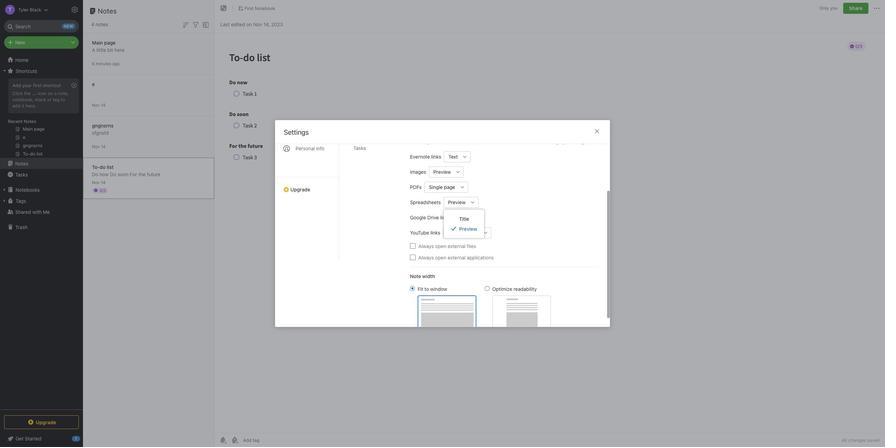 Task type: describe. For each thing, give the bounding box(es) containing it.
here
[[115, 47, 125, 53]]

notebooks link
[[0, 184, 83, 195]]

share button
[[844, 3, 869, 14]]

choose your default views for new links and attachments.
[[410, 139, 531, 145]]

links left and
[[484, 139, 493, 145]]

tag
[[53, 97, 60, 102]]

links right drive
[[441, 215, 451, 221]]

title link
[[444, 214, 484, 224]]

Choose default view option for Images field
[[429, 167, 464, 178]]

do
[[100, 164, 106, 170]]

note window element
[[215, 0, 886, 448]]

2 do from the left
[[110, 171, 116, 177]]

all
[[842, 438, 848, 444]]

expand tags image
[[2, 198, 7, 204]]

list
[[107, 164, 114, 170]]

3 14 from the top
[[101, 180, 106, 185]]

a
[[54, 91, 57, 96]]

are
[[545, 139, 552, 145]]

applications
[[467, 255, 494, 261]]

expand notebooks image
[[2, 187, 7, 193]]

choose
[[410, 139, 426, 145]]

tasks inside tab
[[354, 145, 366, 151]]

single page button
[[425, 182, 457, 193]]

trash link
[[0, 222, 83, 233]]

preview button for spreadsheets
[[444, 197, 468, 208]]

stack
[[35, 97, 46, 102]]

add a reminder image
[[219, 437, 227, 445]]

optimize readability
[[493, 286, 537, 292]]

tree containing home
[[0, 54, 83, 410]]

0 vertical spatial upgrade button
[[275, 177, 339, 195]]

add
[[12, 103, 20, 109]]

new
[[15, 39, 25, 45]]

readability
[[514, 286, 537, 292]]

gngnsrns
[[92, 123, 114, 129]]

edited
[[231, 21, 245, 27]]

icon
[[38, 91, 47, 96]]

14,
[[264, 21, 270, 27]]

to inside icon on a note, notebook, stack or tag to add it here.
[[61, 97, 65, 102]]

note,
[[58, 91, 69, 96]]

text
[[449, 154, 458, 160]]

expand note image
[[220, 4, 228, 12]]

4
[[91, 21, 94, 27]]

minutes
[[96, 61, 111, 66]]

6 minutes ago
[[92, 61, 120, 66]]

title
[[459, 216, 470, 222]]

recent notes
[[8, 119, 36, 124]]

small
[[448, 230, 460, 236]]

0 horizontal spatial the
[[24, 91, 31, 96]]

2 vertical spatial notes
[[15, 161, 28, 167]]

now
[[100, 171, 109, 177]]

evernote
[[410, 154, 430, 160]]

for
[[130, 171, 137, 177]]

nov 14 for gngnsrns
[[92, 144, 106, 149]]

bit
[[107, 47, 113, 53]]

shared with me
[[15, 209, 50, 215]]

home link
[[0, 54, 83, 65]]

me
[[43, 209, 50, 215]]

with
[[32, 209, 42, 215]]

images
[[410, 169, 426, 175]]

1 vertical spatial upgrade button
[[4, 416, 79, 430]]

preview button for images
[[429, 167, 453, 178]]

click
[[12, 91, 23, 96]]

google
[[410, 215, 426, 221]]

upgrade for the top upgrade popup button
[[291, 187, 310, 193]]

Fit to window radio
[[410, 286, 415, 291]]

Choose default view option for YouTube links field
[[444, 227, 492, 239]]

preview
[[461, 230, 479, 236]]

new button
[[4, 36, 79, 49]]

what
[[532, 139, 544, 145]]

first notebook
[[245, 5, 276, 11]]

first notebook button
[[236, 3, 278, 13]]

for
[[467, 139, 473, 145]]

text button
[[444, 151, 460, 162]]

nov 14 for e
[[92, 103, 106, 108]]

tasks inside button
[[15, 172, 28, 178]]

only you
[[820, 5, 838, 11]]

sfgnsfd
[[92, 130, 109, 136]]

preview for spreadsheets
[[448, 200, 466, 206]]

here.
[[26, 103, 36, 109]]

fit
[[418, 286, 424, 292]]

the inside to-do list do now do soon for the future
[[139, 171, 146, 177]]

3 nov 14 from the top
[[92, 180, 106, 185]]

soon
[[118, 171, 129, 177]]

a
[[92, 47, 95, 53]]

small preview
[[448, 230, 479, 236]]

1 do from the left
[[92, 171, 98, 177]]

or
[[47, 97, 52, 102]]

window
[[431, 286, 448, 292]]

home
[[15, 57, 28, 63]]

youtube
[[410, 230, 429, 236]]

14 for gngnsrns
[[101, 144, 106, 149]]

group inside tree
[[0, 76, 83, 161]]

shared with me link
[[0, 207, 83, 218]]

Choose default view option for Evernote links field
[[444, 151, 471, 162]]

page for main
[[104, 40, 116, 45]]

personal
[[296, 146, 315, 152]]

default
[[438, 139, 453, 145]]

open for always open external applications
[[436, 255, 447, 261]]

note list element
[[83, 0, 215, 448]]

your for default
[[428, 139, 437, 145]]

shared
[[15, 209, 31, 215]]

all changes saved
[[842, 438, 880, 444]]

gngnsrns sfgnsfd
[[92, 123, 114, 136]]

first
[[245, 5, 254, 11]]

upgrade for bottom upgrade popup button
[[36, 420, 56, 426]]

shortcut
[[43, 83, 61, 88]]

notebook,
[[12, 97, 34, 102]]

notebooks
[[16, 187, 40, 193]]

nov up 0/3 at the left top
[[92, 180, 100, 185]]

1 horizontal spatial to
[[425, 286, 429, 292]]



Task type: vqa. For each thing, say whether or not it's contained in the screenshot.
4 notes
yes



Task type: locate. For each thing, give the bounding box(es) containing it.
0 horizontal spatial upgrade button
[[4, 416, 79, 430]]

to right fit
[[425, 286, 429, 292]]

2 14 from the top
[[101, 144, 106, 149]]

tasks tab
[[348, 143, 399, 154]]

settings image
[[71, 6, 79, 14]]

0 vertical spatial open
[[436, 243, 447, 249]]

2 vertical spatial 14
[[101, 180, 106, 185]]

notes right recent
[[24, 119, 36, 124]]

preview for images
[[434, 169, 451, 175]]

1 nov 14 from the top
[[92, 103, 106, 108]]

0 vertical spatial nov 14
[[92, 103, 106, 108]]

always for always open external files
[[419, 243, 434, 249]]

to down the note,
[[61, 97, 65, 102]]

0 horizontal spatial on
[[48, 91, 53, 96]]

on inside note window element
[[247, 21, 252, 27]]

1 horizontal spatial the
[[139, 171, 146, 177]]

what are my options?
[[532, 139, 580, 145]]

1 vertical spatial external
[[448, 255, 466, 261]]

1 vertical spatial to
[[425, 286, 429, 292]]

links down drive
[[431, 230, 441, 236]]

settings
[[284, 128, 309, 136]]

preview button up single page button
[[429, 167, 453, 178]]

0 vertical spatial preview button
[[429, 167, 453, 178]]

future
[[147, 171, 160, 177]]

4 notes
[[91, 21, 108, 27]]

1 vertical spatial preview
[[448, 200, 466, 206]]

the left ...
[[24, 91, 31, 96]]

nov 14 up gngnsrns
[[92, 103, 106, 108]]

1 vertical spatial always
[[419, 255, 434, 261]]

1 open from the top
[[436, 243, 447, 249]]

links
[[484, 139, 493, 145], [432, 154, 442, 160], [441, 215, 451, 221], [431, 230, 441, 236]]

trash
[[15, 224, 28, 230]]

you
[[831, 5, 838, 11]]

tags
[[16, 198, 26, 204]]

0 vertical spatial to
[[61, 97, 65, 102]]

first
[[33, 83, 42, 88]]

0 vertical spatial notes
[[98, 7, 117, 15]]

1 vertical spatial preview button
[[444, 197, 468, 208]]

14 down sfgnsfd
[[101, 144, 106, 149]]

1 horizontal spatial tasks
[[354, 145, 366, 151]]

14 for e
[[101, 103, 106, 108]]

on left a
[[48, 91, 53, 96]]

ago
[[113, 61, 120, 66]]

0 horizontal spatial page
[[104, 40, 116, 45]]

external for applications
[[448, 255, 466, 261]]

Choose default view option for Spreadsheets field
[[444, 197, 479, 208]]

options?
[[561, 139, 580, 145]]

None search field
[[9, 20, 74, 33]]

1 vertical spatial notes
[[24, 119, 36, 124]]

Search text field
[[9, 20, 74, 33]]

Optimize readability radio
[[485, 286, 490, 291]]

my
[[553, 139, 560, 145]]

preview button down the choose default view option for pdfs field
[[444, 197, 468, 208]]

preview inside 'dropdown list' menu
[[459, 226, 478, 232]]

page for single
[[444, 184, 456, 190]]

recent
[[8, 119, 23, 124]]

tab list
[[275, 77, 339, 260]]

width
[[423, 274, 435, 279]]

changes
[[849, 438, 867, 444]]

notebook
[[255, 5, 276, 11]]

page
[[104, 40, 116, 45], [444, 184, 456, 190]]

2 nov 14 from the top
[[92, 144, 106, 149]]

links left text button
[[432, 154, 442, 160]]

do down list
[[110, 171, 116, 177]]

0 vertical spatial on
[[247, 21, 252, 27]]

it
[[22, 103, 24, 109]]

0 horizontal spatial upgrade
[[36, 420, 56, 426]]

Choose default view option for PDFs field
[[425, 182, 468, 193]]

option group containing fit to window
[[410, 286, 552, 330]]

your up click the ...
[[22, 83, 32, 88]]

0 vertical spatial external
[[448, 243, 466, 249]]

1 14 from the top
[[101, 103, 106, 108]]

open
[[436, 243, 447, 249], [436, 255, 447, 261]]

click the ...
[[12, 91, 37, 96]]

always right 'always open external applications' option
[[419, 255, 434, 261]]

your left default
[[428, 139, 437, 145]]

add tag image
[[231, 437, 239, 445]]

icon on a note, notebook, stack or tag to add it here.
[[12, 91, 69, 109]]

your for first
[[22, 83, 32, 88]]

0 horizontal spatial your
[[22, 83, 32, 88]]

0 horizontal spatial tasks
[[15, 172, 28, 178]]

page up bit
[[104, 40, 116, 45]]

1 vertical spatial the
[[139, 171, 146, 177]]

1 vertical spatial page
[[444, 184, 456, 190]]

note
[[410, 274, 421, 279]]

files
[[467, 243, 476, 249]]

0/3
[[100, 188, 106, 193]]

1 horizontal spatial on
[[247, 21, 252, 27]]

info
[[316, 146, 325, 152]]

group
[[0, 76, 83, 161]]

0 horizontal spatial do
[[92, 171, 98, 177]]

nov
[[253, 21, 262, 27], [92, 103, 100, 108], [92, 144, 100, 149], [92, 180, 100, 185]]

nov 14 up 0/3 at the left top
[[92, 180, 106, 185]]

1 horizontal spatial upgrade
[[291, 187, 310, 193]]

single page
[[429, 184, 456, 190]]

new
[[474, 139, 483, 145]]

close image
[[593, 127, 602, 136]]

Always open external files checkbox
[[410, 244, 416, 249]]

tree
[[0, 54, 83, 410]]

small preview button
[[444, 227, 481, 239]]

e
[[92, 81, 95, 87]]

2 open from the top
[[436, 255, 447, 261]]

on
[[247, 21, 252, 27], [48, 91, 53, 96]]

nov 14 down sfgnsfd
[[92, 144, 106, 149]]

14 up gngnsrns
[[101, 103, 106, 108]]

nov inside note window element
[[253, 21, 262, 27]]

the
[[24, 91, 31, 96], [139, 171, 146, 177]]

notes link
[[0, 158, 83, 169]]

tab list containing personal info
[[275, 77, 339, 260]]

preview inside choose default view option for images field
[[434, 169, 451, 175]]

1 vertical spatial open
[[436, 255, 447, 261]]

0 vertical spatial page
[[104, 40, 116, 45]]

1 horizontal spatial your
[[428, 139, 437, 145]]

tasks
[[354, 145, 366, 151], [15, 172, 28, 178]]

1 external from the top
[[448, 243, 466, 249]]

page inside button
[[444, 184, 456, 190]]

shortcuts button
[[0, 65, 83, 76]]

always right always open external files option
[[419, 243, 434, 249]]

0 horizontal spatial to
[[61, 97, 65, 102]]

to
[[61, 97, 65, 102], [425, 286, 429, 292]]

1 horizontal spatial do
[[110, 171, 116, 177]]

notes inside the note list element
[[98, 7, 117, 15]]

youtube links
[[410, 230, 441, 236]]

external for files
[[448, 243, 466, 249]]

option group
[[410, 286, 552, 330]]

Note Editor text field
[[215, 33, 886, 434]]

2 always from the top
[[419, 255, 434, 261]]

1 vertical spatial nov 14
[[92, 144, 106, 149]]

1 vertical spatial your
[[428, 139, 437, 145]]

google drive links
[[410, 215, 451, 221]]

14 up 0/3 at the left top
[[101, 180, 106, 185]]

2 external from the top
[[448, 255, 466, 261]]

1 horizontal spatial upgrade button
[[275, 177, 339, 195]]

always
[[419, 243, 434, 249], [419, 255, 434, 261]]

open up always open external applications
[[436, 243, 447, 249]]

2 vertical spatial preview
[[459, 226, 478, 232]]

dropdown list menu
[[444, 214, 484, 234]]

little
[[97, 47, 106, 53]]

optimize
[[493, 286, 513, 292]]

1 always from the top
[[419, 243, 434, 249]]

last edited on nov 14, 2023
[[220, 21, 283, 27]]

...
[[32, 91, 37, 96]]

drive
[[428, 215, 439, 221]]

notes up notes
[[98, 7, 117, 15]]

page inside main page a little bit here
[[104, 40, 116, 45]]

1 vertical spatial 14
[[101, 144, 106, 149]]

evernote links
[[410, 154, 442, 160]]

always open external files
[[419, 243, 476, 249]]

0 vertical spatial always
[[419, 243, 434, 249]]

tags button
[[0, 195, 83, 207]]

the right "for"
[[139, 171, 146, 177]]

and
[[494, 139, 502, 145]]

Always open external applications checkbox
[[410, 255, 416, 261]]

external up always open external applications
[[448, 243, 466, 249]]

personal info
[[296, 146, 325, 152]]

1 vertical spatial on
[[48, 91, 53, 96]]

to-do list do now do soon for the future
[[92, 164, 160, 177]]

share
[[850, 5, 863, 11]]

open down always open external files
[[436, 255, 447, 261]]

preview inside field
[[448, 200, 466, 206]]

upgrade button
[[275, 177, 339, 195], [4, 416, 79, 430]]

external
[[448, 243, 466, 249], [448, 255, 466, 261]]

notes up tasks button on the top left of the page
[[15, 161, 28, 167]]

attachments.
[[503, 139, 531, 145]]

0 vertical spatial upgrade
[[291, 187, 310, 193]]

only
[[820, 5, 830, 11]]

on right edited in the top of the page
[[247, 21, 252, 27]]

do down to- on the top of page
[[92, 171, 98, 177]]

note width
[[410, 274, 435, 279]]

on inside icon on a note, notebook, stack or tag to add it here.
[[48, 91, 53, 96]]

single
[[429, 184, 443, 190]]

0 vertical spatial 14
[[101, 103, 106, 108]]

nov 14
[[92, 103, 106, 108], [92, 144, 106, 149], [92, 180, 106, 185]]

0 vertical spatial preview
[[434, 169, 451, 175]]

group containing add your first shortcut
[[0, 76, 83, 161]]

nov down sfgnsfd
[[92, 144, 100, 149]]

1 vertical spatial upgrade
[[36, 420, 56, 426]]

0 vertical spatial tasks
[[354, 145, 366, 151]]

0 vertical spatial the
[[24, 91, 31, 96]]

nov down e
[[92, 103, 100, 108]]

always for always open external applications
[[419, 255, 434, 261]]

nov left the 14,
[[253, 21, 262, 27]]

2 vertical spatial nov 14
[[92, 180, 106, 185]]

external down always open external files
[[448, 255, 466, 261]]

upgrade
[[291, 187, 310, 193], [36, 420, 56, 426]]

1 vertical spatial tasks
[[15, 172, 28, 178]]

open for always open external files
[[436, 243, 447, 249]]

0 vertical spatial your
[[22, 83, 32, 88]]

add your first shortcut
[[12, 83, 61, 88]]

6
[[92, 61, 95, 66]]

1 horizontal spatial page
[[444, 184, 456, 190]]

to-
[[92, 164, 100, 170]]

pdfs
[[410, 184, 422, 190]]

preview button
[[429, 167, 453, 178], [444, 197, 468, 208]]

saved
[[868, 438, 880, 444]]

your
[[22, 83, 32, 88], [428, 139, 437, 145]]

page right the single
[[444, 184, 456, 190]]



